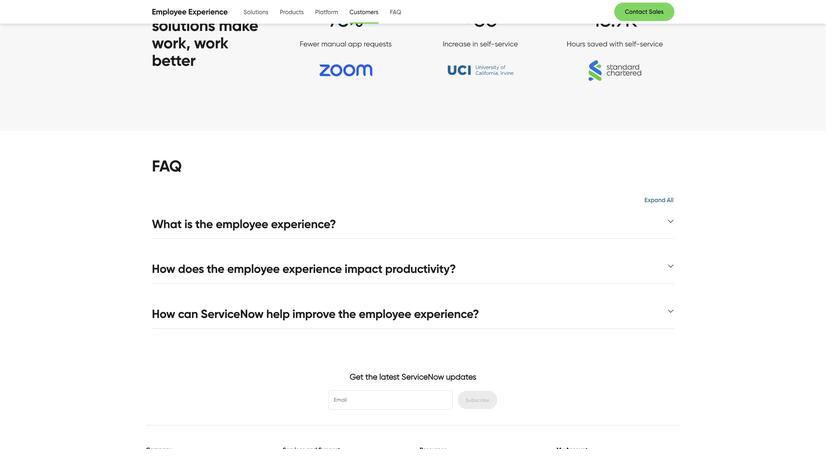 Task type: locate. For each thing, give the bounding box(es) containing it.
latest
[[379, 373, 400, 382]]

get
[[350, 373, 364, 382]]

servicenow
[[402, 373, 444, 382]]

subscribe button
[[458, 391, 498, 410]]



Task type: vqa. For each thing, say whether or not it's contained in the screenshot.
the right the Now
no



Task type: describe. For each thing, give the bounding box(es) containing it.
get the latest servicenow updates
[[350, 373, 477, 382]]

updates
[[446, 373, 477, 382]]

the
[[365, 373, 378, 382]]

Email text field
[[329, 391, 452, 410]]

subscribe
[[466, 397, 490, 404]]



